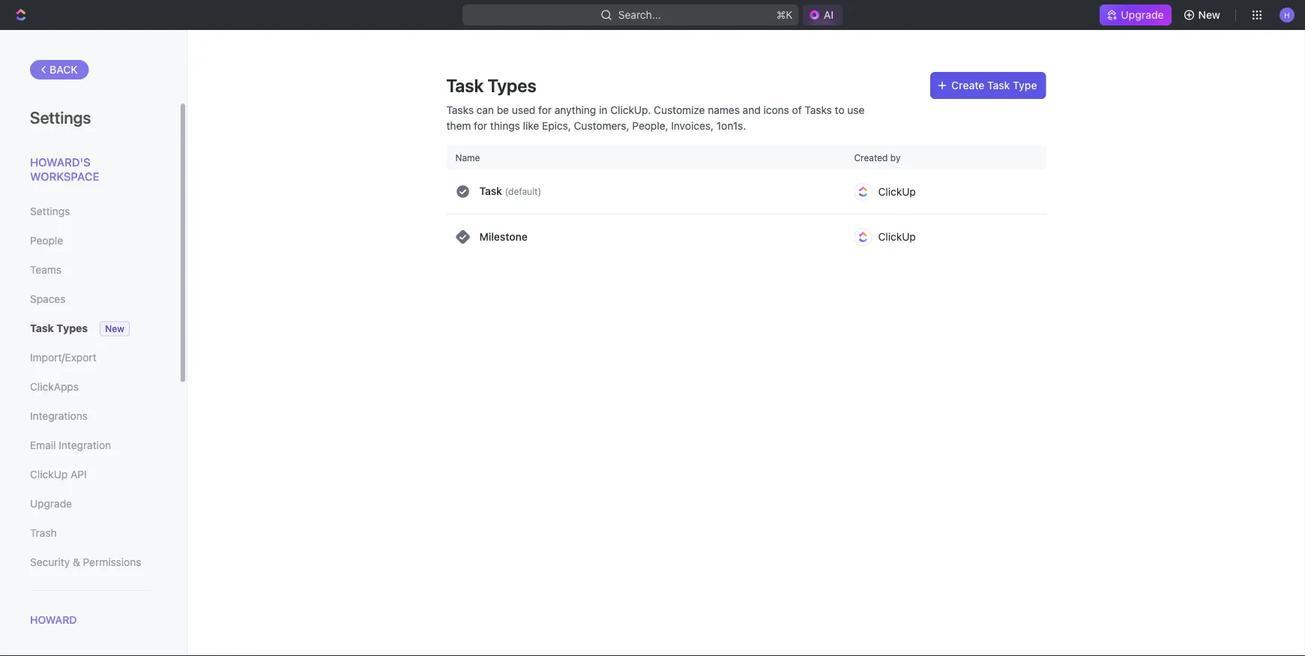 Task type: locate. For each thing, give the bounding box(es) containing it.
settings
[[30, 107, 91, 127], [30, 205, 70, 217]]

trash link
[[30, 520, 149, 546]]

0 vertical spatial new
[[1199, 9, 1221, 21]]

1 tasks from the left
[[447, 103, 474, 116]]

workspace
[[30, 170, 99, 183]]

new inside settings element
[[105, 324, 124, 334]]

clickapps
[[30, 381, 79, 393]]

0 horizontal spatial tasks
[[447, 103, 474, 116]]

task (default)
[[480, 185, 541, 197]]

settings up 'howard's' in the left top of the page
[[30, 107, 91, 127]]

task types
[[447, 75, 537, 96], [30, 322, 88, 334]]

1 horizontal spatial tasks
[[805, 103, 832, 116]]

integration
[[59, 439, 111, 451]]

0 vertical spatial for
[[539, 103, 552, 116]]

create task type button
[[931, 72, 1047, 99]]

people
[[30, 234, 63, 247]]

tasks left to
[[805, 103, 832, 116]]

1 horizontal spatial task types
[[447, 75, 537, 96]]

ai
[[824, 9, 834, 21]]

teams link
[[30, 257, 149, 283]]

task inside settings element
[[30, 322, 54, 334]]

1 vertical spatial upgrade
[[30, 498, 72, 510]]

tasks up them
[[447, 103, 474, 116]]

clickup
[[879, 185, 916, 198], [879, 231, 916, 243], [30, 468, 68, 481]]

used
[[512, 103, 536, 116]]

settings link
[[30, 199, 149, 224]]

of
[[792, 103, 802, 116]]

0 vertical spatial upgrade link
[[1100, 4, 1172, 25]]

upgrade down clickup api
[[30, 498, 72, 510]]

upgrade left new button
[[1121, 9, 1164, 21]]

spaces
[[30, 293, 66, 305]]

task
[[447, 75, 484, 96], [988, 79, 1010, 91], [480, 185, 502, 197], [30, 322, 54, 334]]

names
[[708, 103, 740, 116]]

customize
[[654, 103, 705, 116]]

upgrade link
[[1100, 4, 1172, 25], [30, 491, 149, 517]]

icons
[[764, 103, 790, 116]]

create
[[952, 79, 985, 91]]

1 horizontal spatial types
[[488, 75, 537, 96]]

integrations link
[[30, 403, 149, 429]]

for
[[539, 103, 552, 116], [474, 119, 488, 132]]

1 vertical spatial upgrade link
[[30, 491, 149, 517]]

howard's workspace
[[30, 155, 99, 183]]

1 settings from the top
[[30, 107, 91, 127]]

for down can
[[474, 119, 488, 132]]

0 horizontal spatial for
[[474, 119, 488, 132]]

0 vertical spatial settings
[[30, 107, 91, 127]]

name
[[456, 152, 480, 163]]

types up import/export
[[57, 322, 88, 334]]

h button
[[1276, 3, 1300, 27]]

clickup inside "link"
[[30, 468, 68, 481]]

howard
[[30, 614, 77, 626]]

task types inside settings element
[[30, 322, 88, 334]]

0 vertical spatial clickup
[[879, 185, 916, 198]]

security & permissions
[[30, 556, 141, 568]]

be
[[497, 103, 509, 116]]

0 vertical spatial types
[[488, 75, 537, 96]]

0 horizontal spatial upgrade link
[[30, 491, 149, 517]]

upgrade
[[1121, 9, 1164, 21], [30, 498, 72, 510]]

task types up import/export
[[30, 322, 88, 334]]

api
[[71, 468, 87, 481]]

upgrade link left new button
[[1100, 4, 1172, 25]]

task up can
[[447, 75, 484, 96]]

task down spaces
[[30, 322, 54, 334]]

new
[[1199, 9, 1221, 21], [105, 324, 124, 334]]

for up epics, on the left top of the page
[[539, 103, 552, 116]]

upgrade link down clickup api "link"
[[30, 491, 149, 517]]

types
[[488, 75, 537, 96], [57, 322, 88, 334]]

types up be
[[488, 75, 537, 96]]

1 vertical spatial clickup
[[879, 231, 916, 243]]

invoices,
[[671, 119, 714, 132]]

0 horizontal spatial task types
[[30, 322, 88, 334]]

task left type
[[988, 79, 1010, 91]]

1 horizontal spatial new
[[1199, 9, 1221, 21]]

0 horizontal spatial new
[[105, 324, 124, 334]]

1 vertical spatial task types
[[30, 322, 88, 334]]

task types up can
[[447, 75, 537, 96]]

1 vertical spatial types
[[57, 322, 88, 334]]

0 horizontal spatial types
[[57, 322, 88, 334]]

1 vertical spatial settings
[[30, 205, 70, 217]]

1 horizontal spatial upgrade
[[1121, 9, 1164, 21]]

security & permissions link
[[30, 550, 149, 575]]

tasks
[[447, 103, 474, 116], [805, 103, 832, 116]]

h
[[1285, 10, 1290, 19]]

2 settings from the top
[[30, 205, 70, 217]]

2 vertical spatial clickup
[[30, 468, 68, 481]]

new button
[[1178, 3, 1230, 27]]

1 vertical spatial new
[[105, 324, 124, 334]]

0 vertical spatial task types
[[447, 75, 537, 96]]

0 horizontal spatial upgrade
[[30, 498, 72, 510]]

import/export link
[[30, 345, 149, 370]]

settings up people at the left top
[[30, 205, 70, 217]]



Task type: vqa. For each thing, say whether or not it's contained in the screenshot.
'Customer Success Manager'
no



Task type: describe. For each thing, give the bounding box(es) containing it.
trash
[[30, 527, 57, 539]]

by
[[891, 152, 901, 163]]

ai button
[[803, 4, 843, 25]]

back
[[49, 63, 78, 76]]

new inside new button
[[1199, 9, 1221, 21]]

clickapps link
[[30, 374, 149, 400]]

permissions
[[83, 556, 141, 568]]

people,
[[633, 119, 669, 132]]

people link
[[30, 228, 149, 253]]

email
[[30, 439, 56, 451]]

created
[[855, 152, 888, 163]]

clickup api link
[[30, 462, 149, 487]]

&
[[73, 556, 80, 568]]

epics,
[[542, 119, 571, 132]]

1 vertical spatial for
[[474, 119, 488, 132]]

in
[[599, 103, 608, 116]]

clickup.
[[611, 103, 651, 116]]

security
[[30, 556, 70, 568]]

search...
[[619, 9, 661, 21]]

task inside button
[[988, 79, 1010, 91]]

0 vertical spatial upgrade
[[1121, 9, 1164, 21]]

⌘k
[[777, 9, 793, 21]]

clickup api
[[30, 468, 87, 481]]

1on1s.
[[717, 119, 746, 132]]

anything
[[555, 103, 596, 116]]

1 horizontal spatial for
[[539, 103, 552, 116]]

1 horizontal spatial upgrade link
[[1100, 4, 1172, 25]]

them
[[447, 119, 471, 132]]

tasks can be used for anything in clickup. customize names and icons of tasks to use them for things like epics, customers, people, invoices, 1on1s.
[[447, 103, 865, 132]]

types inside settings element
[[57, 322, 88, 334]]

email integration
[[30, 439, 111, 451]]

email integration link
[[30, 433, 149, 458]]

import/export
[[30, 351, 96, 364]]

use
[[848, 103, 865, 116]]

customers,
[[574, 119, 630, 132]]

type
[[1013, 79, 1038, 91]]

like
[[523, 119, 539, 132]]

integrations
[[30, 410, 88, 422]]

and
[[743, 103, 761, 116]]

howard's
[[30, 155, 90, 168]]

milestone
[[480, 231, 528, 243]]

things
[[490, 119, 520, 132]]

2 tasks from the left
[[805, 103, 832, 116]]

created by
[[855, 152, 901, 163]]

to
[[835, 103, 845, 116]]

spaces link
[[30, 286, 149, 312]]

(default)
[[505, 187, 541, 197]]

clickup for milestone
[[879, 231, 916, 243]]

create task type
[[952, 79, 1038, 91]]

clickup for task
[[879, 185, 916, 198]]

upgrade inside settings element
[[30, 498, 72, 510]]

can
[[477, 103, 494, 116]]

back link
[[30, 60, 89, 79]]

settings element
[[0, 30, 187, 656]]

teams
[[30, 264, 61, 276]]

task left (default)
[[480, 185, 502, 197]]



